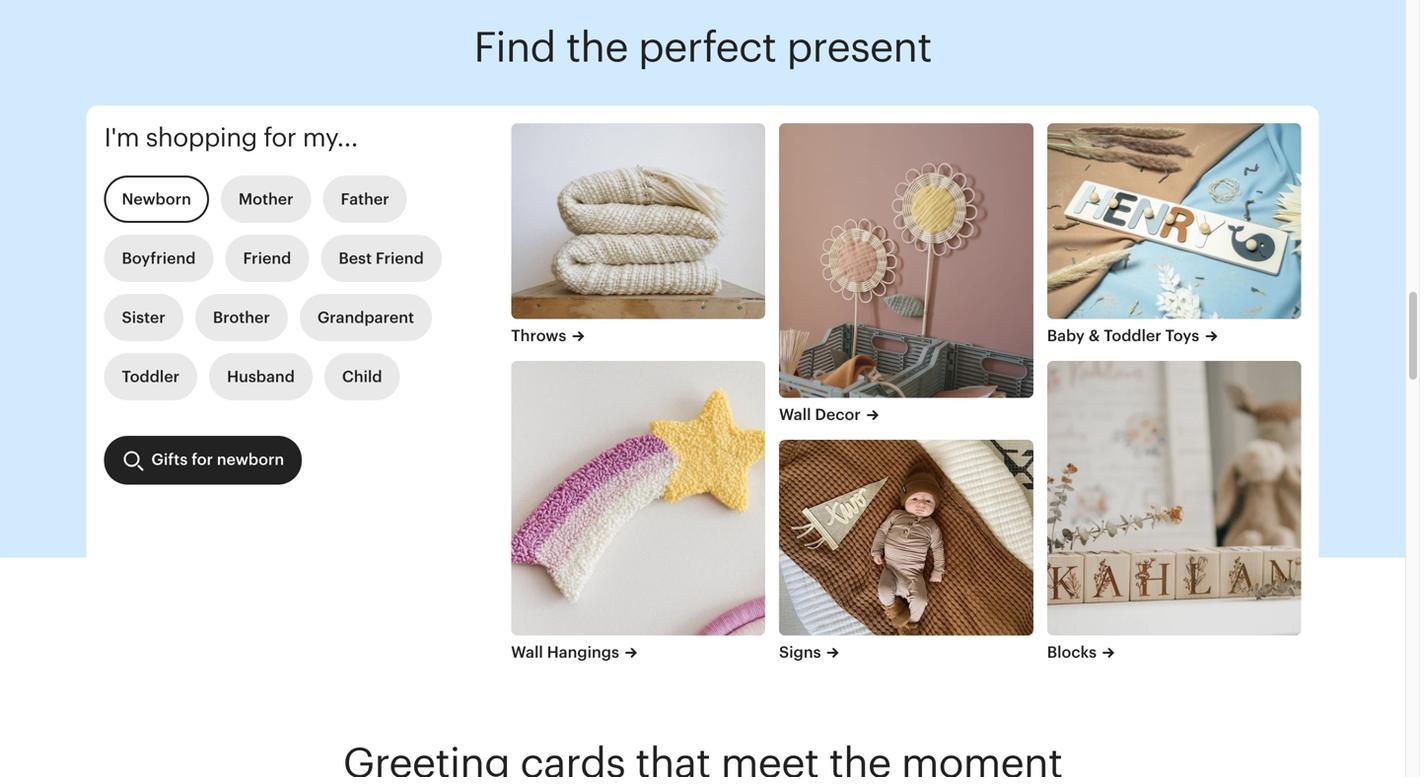 Task type: vqa. For each thing, say whether or not it's contained in the screenshot.
Categories button
no



Task type: locate. For each thing, give the bounding box(es) containing it.
best
[[339, 250, 372, 267]]

wall left hangings
[[511, 644, 543, 661]]

newborn
[[122, 190, 191, 208]]

1 vertical spatial for
[[192, 451, 213, 468]]

friend right best on the top
[[376, 250, 424, 267]]

0 horizontal spatial friend
[[243, 250, 291, 267]]

punch needle shooting star wall hanging, tufted mini rug, nursery wall art, custom colors nursery decor image
[[511, 361, 765, 636]]

1 horizontal spatial wall
[[779, 406, 811, 424]]

0 vertical spatial for
[[263, 123, 296, 152]]

i'm shopping for my...
[[104, 123, 358, 152]]

0 horizontal spatial wall
[[511, 644, 543, 661]]

throws link
[[511, 325, 765, 347]]

perfect
[[638, 24, 776, 70]]

merino wool chunky throw natural organic textured, off white aroma blanket hand woven for sustainable home decor image
[[511, 123, 765, 319]]

0 horizontal spatial for
[[192, 451, 213, 468]]

boyfriend
[[122, 250, 196, 267]]

for right gifts
[[192, 451, 213, 468]]

wall for wall hangings
[[511, 644, 543, 661]]

sister
[[122, 309, 165, 326]]

toddler right &
[[1104, 327, 1161, 345]]

1 horizontal spatial for
[[263, 123, 296, 152]]

2 friend from the left
[[376, 250, 424, 267]]

the
[[566, 24, 628, 70]]

1 horizontal spatial friend
[[376, 250, 424, 267]]

0 horizontal spatial toddler
[[122, 368, 180, 386]]

friend
[[243, 250, 291, 267], [376, 250, 424, 267]]

my...
[[302, 123, 358, 152]]

0 vertical spatial wall
[[779, 406, 811, 424]]

friend down mother
[[243, 250, 291, 267]]

i'm
[[104, 123, 139, 152]]

signs link
[[779, 642, 1033, 664]]

wall left the decor on the right of the page
[[779, 406, 811, 424]]

shopping
[[146, 123, 257, 152]]

father
[[341, 190, 389, 208]]

1 horizontal spatial toddler
[[1104, 327, 1161, 345]]

wall decor
[[779, 406, 861, 424]]

for
[[263, 123, 296, 152], [192, 451, 213, 468]]

1 vertical spatial wall
[[511, 644, 543, 661]]

1 friend from the left
[[243, 250, 291, 267]]

for left my...
[[263, 123, 296, 152]]

toddler down sister
[[122, 368, 180, 386]]

wall
[[779, 406, 811, 424], [511, 644, 543, 661]]

for inside 'link'
[[192, 451, 213, 468]]

find
[[474, 24, 556, 70]]

floral wood alphabet blocks | personalized name | custom name blocks | handmade wood blocks | floral baby shower | floral nursery decor image
[[1047, 361, 1301, 636]]

brother
[[213, 309, 270, 326]]

&
[[1089, 327, 1100, 345]]

wall inside "link"
[[779, 406, 811, 424]]

throws
[[511, 327, 566, 345]]

0 vertical spatial toddler
[[1104, 327, 1161, 345]]

toddler
[[1104, 327, 1161, 345], [122, 368, 180, 386]]



Task type: describe. For each thing, give the bounding box(es) containing it.
wall hangings
[[511, 644, 619, 661]]

monthly milestone pennant image
[[779, 440, 1033, 636]]

gifts for newborn
[[151, 451, 284, 468]]

mother
[[239, 190, 293, 208]]

blocks link
[[1047, 642, 1301, 664]]

signs
[[779, 644, 821, 661]]

puzzle - wood - personalized - nursery - decor - design - names - wooden toys for toddlers - gift - birthday - montessori image
[[1047, 123, 1301, 319]]

blocks
[[1047, 644, 1097, 661]]

decor
[[815, 406, 861, 424]]

wall hangings link
[[511, 642, 765, 664]]

baby & toddler toys
[[1047, 327, 1199, 345]]

baby
[[1047, 327, 1085, 345]]

gifts for newborn link
[[104, 436, 302, 485]]

best friend
[[339, 250, 424, 267]]

gifts
[[151, 451, 188, 468]]

child
[[342, 368, 382, 386]]

hangings
[[547, 644, 619, 661]]

wall decor link
[[779, 404, 1033, 426]]

newborn
[[217, 451, 284, 468]]

grandparent
[[317, 309, 414, 326]]

toys
[[1165, 327, 1199, 345]]

present
[[786, 24, 932, 70]]

find the perfect present
[[474, 24, 932, 70]]

husband
[[227, 368, 295, 386]]

baby & toddler toys link
[[1047, 325, 1301, 347]]

wall for wall decor
[[779, 406, 811, 424]]

large daisy with leaf - rattan flower - children&#39;s wall decor image
[[779, 123, 1033, 398]]

1 vertical spatial toddler
[[122, 368, 180, 386]]



